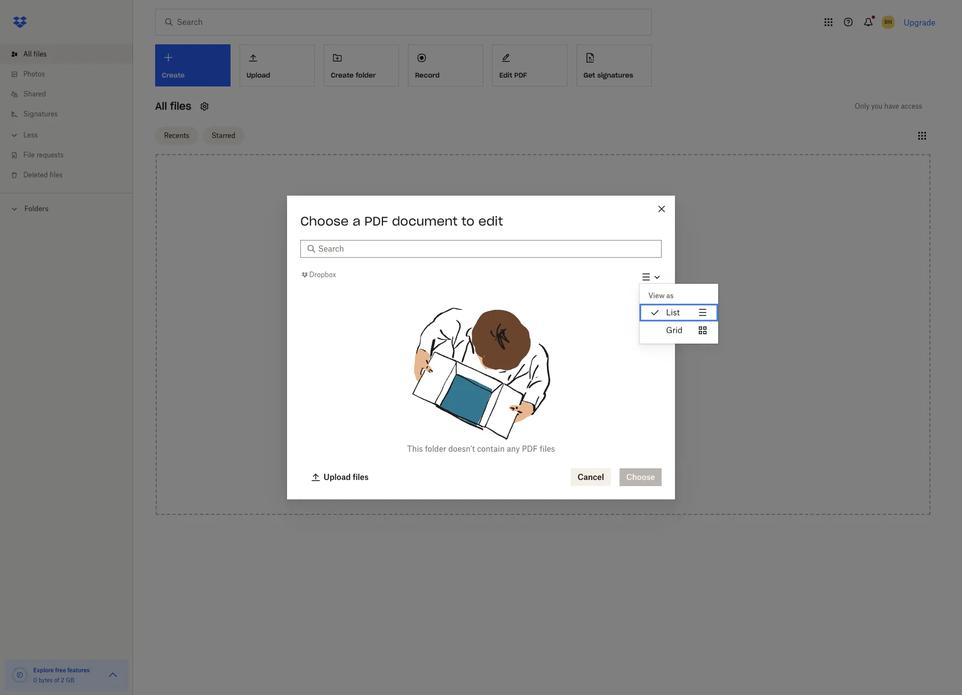 Task type: describe. For each thing, give the bounding box(es) containing it.
0
[[33, 677, 37, 683]]

quota usage element
[[11, 666, 29, 684]]

files inside 'list item'
[[34, 50, 47, 58]]

files up recents
[[170, 100, 191, 113]]

to inside dialog
[[462, 213, 475, 229]]

less
[[23, 131, 38, 139]]

features
[[67, 667, 90, 674]]

1 horizontal spatial all
[[155, 100, 167, 113]]

drop files here to upload
[[498, 334, 588, 343]]

a
[[353, 213, 361, 229]]

starred
[[212, 131, 235, 139]]

2 vertical spatial pdf
[[522, 444, 538, 453]]

deleted files link
[[9, 165, 133, 185]]

folders
[[24, 205, 49, 213]]

record button
[[408, 44, 483, 86]]

1 vertical spatial to
[[554, 334, 561, 343]]

record
[[415, 71, 440, 79]]

folders button
[[0, 200, 133, 217]]

Search text field
[[318, 243, 655, 255]]

get signatures button
[[577, 44, 652, 86]]

dropbox
[[309, 271, 336, 279]]

deleted files
[[23, 171, 63, 179]]

only
[[855, 102, 870, 110]]

upgrade link
[[904, 17, 936, 27]]

doesn't
[[448, 444, 475, 453]]

edit pdf
[[499, 71, 527, 79]]

here
[[536, 334, 552, 343]]

explore free features 0 bytes of 2 gb
[[33, 667, 90, 683]]

files inside choose a pdf document to edit dialog
[[540, 444, 555, 453]]

list radio item
[[640, 304, 718, 322]]

2
[[61, 677, 64, 683]]

all inside 'list item'
[[23, 50, 32, 58]]

you
[[872, 102, 883, 110]]

edit pdf button
[[492, 44, 568, 86]]

shared
[[23, 90, 46, 98]]

contain
[[477, 444, 505, 453]]

all files link
[[9, 44, 133, 64]]

pdf inside edit pdf button
[[514, 71, 527, 79]]

upgrade
[[904, 17, 936, 27]]

get
[[584, 71, 595, 79]]

get signatures
[[584, 71, 633, 79]]



Task type: vqa. For each thing, say whether or not it's contained in the screenshot.
Deleted files link
yes



Task type: locate. For each thing, give the bounding box(es) containing it.
free
[[55, 667, 66, 674]]

edit
[[478, 213, 503, 229]]

to left edit
[[462, 213, 475, 229]]

1 vertical spatial folder
[[425, 444, 446, 453]]

list containing all files
[[0, 38, 133, 193]]

this folder doesn't contain any pdf files
[[407, 444, 555, 453]]

view
[[649, 292, 665, 300]]

0 horizontal spatial all
[[23, 50, 32, 58]]

all up photos
[[23, 50, 32, 58]]

0 horizontal spatial to
[[462, 213, 475, 229]]

choose a pdf document to edit
[[300, 213, 503, 229]]

folder right create
[[356, 71, 376, 79]]

signatures
[[597, 71, 633, 79]]

less image
[[9, 130, 20, 141]]

this
[[407, 444, 423, 453]]

to right here
[[554, 334, 561, 343]]

folder
[[356, 71, 376, 79], [425, 444, 446, 453]]

folder for create
[[356, 71, 376, 79]]

grid radio item
[[640, 322, 718, 339]]

1 horizontal spatial to
[[554, 334, 561, 343]]

have
[[885, 102, 899, 110]]

upload
[[563, 334, 588, 343]]

any
[[507, 444, 520, 453]]

gb
[[66, 677, 74, 683]]

folder right this
[[425, 444, 446, 453]]

0 vertical spatial all files
[[23, 50, 47, 58]]

starred button
[[203, 127, 244, 144]]

files right deleted
[[50, 171, 63, 179]]

0 vertical spatial to
[[462, 213, 475, 229]]

all files up photos
[[23, 50, 47, 58]]

requests
[[37, 151, 64, 159]]

signatures
[[23, 110, 58, 118]]

pdf right "any"
[[522, 444, 538, 453]]

folder inside button
[[356, 71, 376, 79]]

signatures link
[[9, 104, 133, 124]]

list
[[0, 38, 133, 193]]

1 horizontal spatial all files
[[155, 100, 191, 113]]

files right "any"
[[540, 444, 555, 453]]

all files up recents
[[155, 100, 191, 113]]

files left here
[[518, 334, 534, 343]]

pdf right edit
[[514, 71, 527, 79]]

edit
[[499, 71, 512, 79]]

deleted
[[23, 171, 48, 179]]

choose
[[300, 213, 349, 229]]

all files list item
[[0, 44, 133, 64]]

create folder button
[[324, 44, 399, 86]]

create folder
[[331, 71, 376, 79]]

photos link
[[9, 64, 133, 84]]

recents button
[[155, 127, 198, 144]]

grid
[[666, 326, 683, 335]]

0 horizontal spatial folder
[[356, 71, 376, 79]]

0 vertical spatial folder
[[356, 71, 376, 79]]

0 vertical spatial all
[[23, 50, 32, 58]]

files up photos
[[34, 50, 47, 58]]

as
[[666, 292, 674, 300]]

1 vertical spatial all
[[155, 100, 167, 113]]

choose a pdf document to edit dialog
[[287, 196, 718, 499]]

drop
[[498, 334, 516, 343]]

create
[[331, 71, 354, 79]]

document
[[392, 213, 458, 229]]

all up recents
[[155, 100, 167, 113]]

all files
[[23, 50, 47, 58], [155, 100, 191, 113]]

files
[[34, 50, 47, 58], [170, 100, 191, 113], [50, 171, 63, 179], [518, 334, 534, 343], [540, 444, 555, 453]]

file requests
[[23, 151, 64, 159]]

bytes
[[38, 677, 53, 683]]

all
[[23, 50, 32, 58], [155, 100, 167, 113]]

of
[[54, 677, 59, 683]]

recents
[[164, 131, 189, 139]]

view as
[[649, 292, 674, 300]]

access
[[901, 102, 922, 110]]

pdf
[[514, 71, 527, 79], [364, 213, 388, 229], [522, 444, 538, 453]]

photos
[[23, 70, 45, 78]]

1 vertical spatial all files
[[155, 100, 191, 113]]

dropbox image
[[9, 11, 31, 33]]

0 horizontal spatial all files
[[23, 50, 47, 58]]

shared link
[[9, 84, 133, 104]]

dropbox link
[[300, 270, 336, 281]]

only you have access
[[855, 102, 922, 110]]

all files inside the "all files" link
[[23, 50, 47, 58]]

1 vertical spatial pdf
[[364, 213, 388, 229]]

explore
[[33, 667, 54, 674]]

folder for this
[[425, 444, 446, 453]]

file
[[23, 151, 35, 159]]

to
[[462, 213, 475, 229], [554, 334, 561, 343]]

folder inside choose a pdf document to edit dialog
[[425, 444, 446, 453]]

list
[[666, 308, 680, 317]]

0 vertical spatial pdf
[[514, 71, 527, 79]]

pdf right a
[[364, 213, 388, 229]]

file requests link
[[9, 145, 133, 165]]

1 horizontal spatial folder
[[425, 444, 446, 453]]



